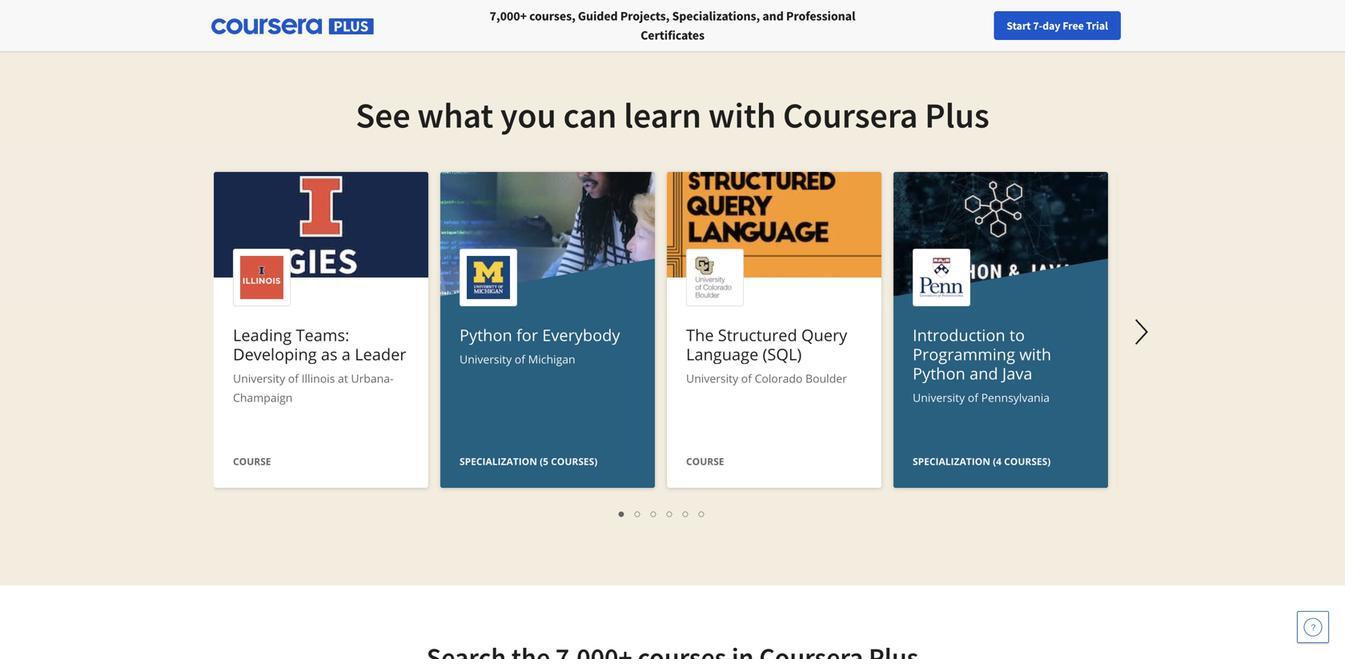 Task type: describe. For each thing, give the bounding box(es) containing it.
introduction to programming with python and java. university of pennsylvania. specialization (4 courses) element
[[894, 172, 1108, 613]]

and for python
[[970, 363, 998, 385]]

illinois
[[302, 371, 335, 386]]

(sql)
[[763, 344, 802, 366]]

coursera
[[783, 93, 918, 137]]

specialization (5 courses)
[[460, 455, 598, 468]]

the structured query language (sql) university of colorado boulder
[[686, 324, 847, 386]]

coursera plus image
[[211, 19, 374, 35]]

pennsylvania
[[981, 390, 1050, 406]]

what
[[417, 93, 493, 137]]

teams:
[[296, 324, 349, 346]]

leading teams: developing as a leader. university of illinois at urbana-champaign. course element
[[214, 172, 428, 492]]

6
[[699, 506, 705, 521]]

day
[[1043, 18, 1061, 33]]

everybody
[[542, 324, 620, 346]]

university inside python for everybody university of michigan
[[460, 352, 512, 367]]

your
[[1027, 18, 1048, 33]]

start 7-day free trial button
[[994, 11, 1121, 40]]

python inside introduction to programming with python and java university of pennsylvania
[[913, 363, 965, 385]]

python for everybody. university of michigan. specialization (5 courses) element
[[440, 172, 655, 613]]

start
[[1007, 18, 1031, 33]]

(4
[[993, 455, 1002, 468]]

next slide image
[[1123, 313, 1161, 352]]

to
[[1010, 324, 1025, 346]]

find your new career
[[1004, 18, 1104, 33]]

new
[[1050, 18, 1071, 33]]

python inside python for everybody university of michigan
[[460, 324, 512, 346]]

university inside leading teams: developing as a leader university of illinois at urbana- champaign
[[233, 371, 285, 386]]

specializations,
[[672, 8, 760, 24]]

colorado
[[755, 371, 803, 386]]

7,000+ courses, guided projects, specializations, and professional certificates
[[490, 8, 856, 43]]

introduction
[[913, 324, 1005, 346]]

courses,
[[529, 8, 576, 24]]

guided
[[578, 8, 618, 24]]

the
[[686, 324, 714, 346]]

5
[[683, 506, 689, 521]]

3 button
[[646, 504, 662, 523]]

for
[[516, 324, 538, 346]]

4
[[667, 506, 673, 521]]

course for the structured query language (sql)
[[686, 455, 724, 468]]

university inside introduction to programming with python and java university of pennsylvania
[[913, 390, 965, 406]]

professional
[[786, 8, 856, 24]]

list containing 1
[[222, 504, 1103, 523]]

specialization for python
[[913, 455, 990, 468]]

with inside introduction to programming with python and java university of pennsylvania
[[1019, 344, 1051, 366]]

boulder
[[806, 371, 847, 386]]



Task type: locate. For each thing, give the bounding box(es) containing it.
2 specialization from the left
[[913, 455, 990, 468]]

1 horizontal spatial courses)
[[1004, 455, 1051, 468]]

projects,
[[620, 8, 670, 24]]

see
[[356, 93, 410, 137]]

2 course from the left
[[686, 455, 724, 468]]

list
[[222, 504, 1103, 523]]

of
[[515, 352, 525, 367], [288, 371, 299, 386], [741, 371, 752, 386], [968, 390, 978, 406]]

courses) inside python for everybody. university of michigan. specialization (5 courses) element
[[551, 455, 598, 468]]

the structured query language (sql). university of colorado boulder. course element
[[667, 172, 882, 492]]

and inside '7,000+ courses, guided projects, specializations, and professional certificates'
[[763, 8, 784, 24]]

of left pennsylvania
[[968, 390, 978, 406]]

learn
[[624, 93, 701, 137]]

leading
[[233, 324, 292, 346]]

7,000+
[[490, 8, 527, 24]]

of inside introduction to programming with python and java university of pennsylvania
[[968, 390, 978, 406]]

courses) right (5
[[551, 455, 598, 468]]

python down introduction
[[913, 363, 965, 385]]

leading teams: developing as a leader university of illinois at urbana- champaign
[[233, 324, 406, 406]]

start 7-day free trial
[[1007, 18, 1108, 33]]

1 button
[[614, 504, 630, 523]]

4 button
[[662, 504, 678, 523]]

as
[[321, 344, 338, 366]]

see what you can learn with coursera plus
[[356, 93, 989, 137]]

at
[[338, 371, 348, 386]]

and for specializations,
[[763, 8, 784, 24]]

courses)
[[551, 455, 598, 468], [1004, 455, 1051, 468]]

2
[[635, 506, 641, 521]]

courses) inside introduction to programming with python and java. university of pennsylvania. specialization (4 courses) element
[[1004, 455, 1051, 468]]

of left illinois at the left of page
[[288, 371, 299, 386]]

0 horizontal spatial python
[[460, 324, 512, 346]]

and left professional
[[763, 8, 784, 24]]

2 courses) from the left
[[1004, 455, 1051, 468]]

structured
[[718, 324, 797, 346]]

university left the "michigan" at the bottom left
[[460, 352, 512, 367]]

free
[[1063, 18, 1084, 33]]

1
[[619, 506, 625, 521]]

None search field
[[220, 10, 605, 42]]

plus
[[925, 93, 989, 137]]

0 horizontal spatial and
[[763, 8, 784, 24]]

0 vertical spatial and
[[763, 8, 784, 24]]

michigan
[[528, 352, 575, 367]]

urbana-
[[351, 371, 394, 386]]

specialization (4 courses)
[[913, 455, 1051, 468]]

course down champaign
[[233, 455, 271, 468]]

champaign
[[233, 390, 293, 406]]

course
[[233, 455, 271, 468], [686, 455, 724, 468]]

python
[[460, 324, 512, 346], [913, 363, 965, 385]]

trial
[[1086, 18, 1108, 33]]

0 horizontal spatial course
[[233, 455, 271, 468]]

developing
[[233, 344, 317, 366]]

university
[[460, 352, 512, 367], [233, 371, 285, 386], [686, 371, 738, 386], [913, 390, 965, 406]]

1 horizontal spatial python
[[913, 363, 965, 385]]

course for leading teams: developing as a leader
[[233, 455, 271, 468]]

1 vertical spatial python
[[913, 363, 965, 385]]

course up 6
[[686, 455, 724, 468]]

1 vertical spatial and
[[970, 363, 998, 385]]

1 horizontal spatial and
[[970, 363, 998, 385]]

1 vertical spatial with
[[1019, 344, 1051, 366]]

1 horizontal spatial specialization
[[913, 455, 990, 468]]

specialization left (4
[[913, 455, 990, 468]]

1 horizontal spatial with
[[1019, 344, 1051, 366]]

0 vertical spatial python
[[460, 324, 512, 346]]

leader
[[355, 344, 406, 366]]

language
[[686, 344, 759, 366]]

specialization left (5
[[460, 455, 537, 468]]

can
[[563, 93, 617, 137]]

you
[[500, 93, 556, 137]]

courses) right (4
[[1004, 455, 1051, 468]]

find your new career link
[[996, 16, 1112, 36]]

a
[[342, 344, 351, 366]]

of left colorado
[[741, 371, 752, 386]]

university inside the structured query language (sql) university of colorado boulder
[[686, 371, 738, 386]]

of inside the structured query language (sql) university of colorado boulder
[[741, 371, 752, 386]]

programming
[[913, 344, 1015, 366]]

0 vertical spatial with
[[708, 93, 776, 137]]

0 horizontal spatial courses)
[[551, 455, 598, 468]]

specialization for of
[[460, 455, 537, 468]]

courses) for and
[[1004, 455, 1051, 468]]

3
[[651, 506, 657, 521]]

of inside leading teams: developing as a leader university of illinois at urbana- champaign
[[288, 371, 299, 386]]

0 horizontal spatial specialization
[[460, 455, 537, 468]]

5 button
[[678, 504, 694, 523]]

7-
[[1033, 18, 1043, 33]]

(5
[[540, 455, 548, 468]]

career
[[1073, 18, 1104, 33]]

query
[[801, 324, 847, 346]]

2 button
[[630, 504, 646, 523]]

and inside introduction to programming with python and java university of pennsylvania
[[970, 363, 998, 385]]

introduction to programming with python and java university of pennsylvania
[[913, 324, 1051, 406]]

6 button
[[694, 504, 710, 523]]

university down language
[[686, 371, 738, 386]]

specialization
[[460, 455, 537, 468], [913, 455, 990, 468]]

certificates
[[641, 27, 705, 43]]

1 specialization from the left
[[460, 455, 537, 468]]

courses) for michigan
[[551, 455, 598, 468]]

with right learn on the top
[[708, 93, 776, 137]]

python left for on the left of page
[[460, 324, 512, 346]]

java
[[1002, 363, 1032, 385]]

1 horizontal spatial course
[[686, 455, 724, 468]]

1 courses) from the left
[[551, 455, 598, 468]]

of down for on the left of page
[[515, 352, 525, 367]]

with
[[708, 93, 776, 137], [1019, 344, 1051, 366]]

python for everybody university of michigan
[[460, 324, 620, 367]]

1 course from the left
[[233, 455, 271, 468]]

0 horizontal spatial with
[[708, 93, 776, 137]]

of inside python for everybody university of michigan
[[515, 352, 525, 367]]

and
[[763, 8, 784, 24], [970, 363, 998, 385]]

university up champaign
[[233, 371, 285, 386]]

find
[[1004, 18, 1024, 33]]

help center image
[[1304, 618, 1323, 637]]

university down programming
[[913, 390, 965, 406]]

with up pennsylvania
[[1019, 344, 1051, 366]]

and left java
[[970, 363, 998, 385]]



Task type: vqa. For each thing, say whether or not it's contained in the screenshot.
master of business administration (mba) Link
no



